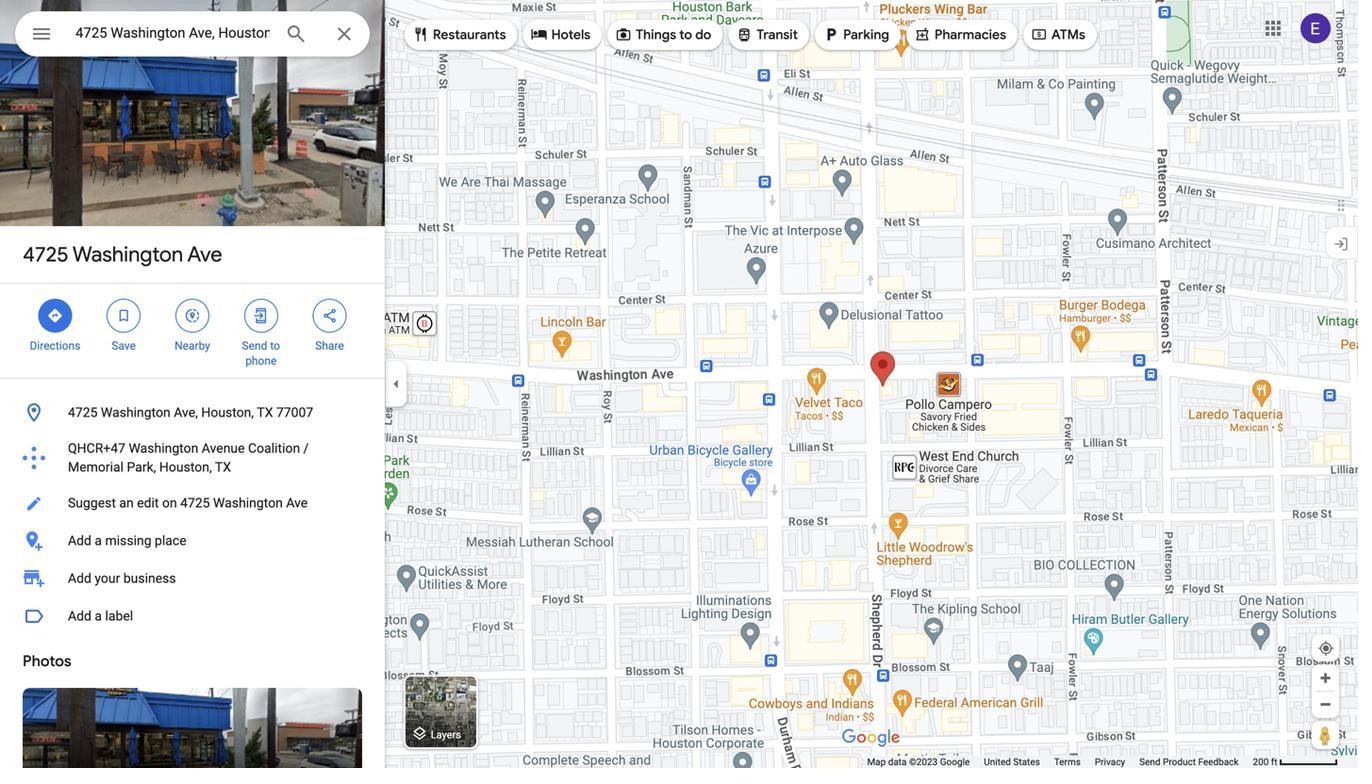 Task type: locate. For each thing, give the bounding box(es) containing it.
show your location image
[[1318, 641, 1335, 658]]

atms
[[1052, 26, 1086, 43]]

houston,
[[201, 405, 254, 421], [159, 460, 212, 475]]

add a missing place
[[68, 533, 186, 549]]

a for label
[[95, 609, 102, 624]]


[[115, 306, 132, 326]]

 button
[[15, 11, 68, 60]]

add your business link
[[0, 560, 385, 598]]

footer
[[867, 757, 1253, 769]]

washington up 
[[73, 241, 183, 268]]

send up phone
[[242, 340, 267, 353]]

1 vertical spatial ave
[[286, 496, 308, 511]]

add down suggest at left
[[68, 533, 91, 549]]

0 vertical spatial 4725
[[23, 241, 69, 268]]

add for add a label
[[68, 609, 91, 624]]

©2023
[[909, 757, 938, 768]]

2 add from the top
[[68, 571, 91, 587]]

0 vertical spatial to
[[679, 26, 692, 43]]

tx
[[257, 405, 273, 421], [215, 460, 231, 475]]

1 a from the top
[[95, 533, 102, 549]]

to up phone
[[270, 340, 280, 353]]

ave down /
[[286, 496, 308, 511]]

0 vertical spatial add
[[68, 533, 91, 549]]

a inside add a label button
[[95, 609, 102, 624]]

0 vertical spatial send
[[242, 340, 267, 353]]

1 add from the top
[[68, 533, 91, 549]]

2 a from the top
[[95, 609, 102, 624]]

ave up 
[[187, 241, 222, 268]]

add inside button
[[68, 609, 91, 624]]

1 horizontal spatial send
[[1140, 757, 1161, 768]]

1 horizontal spatial ave
[[286, 496, 308, 511]]

a inside add a missing place button
[[95, 533, 102, 549]]

1 vertical spatial tx
[[215, 460, 231, 475]]

3 add from the top
[[68, 609, 91, 624]]

qhcr+47
[[68, 441, 125, 457]]

4725
[[23, 241, 69, 268], [68, 405, 98, 421], [180, 496, 210, 511]]

to left do
[[679, 26, 692, 43]]

 parking
[[823, 24, 890, 45]]

data
[[888, 757, 907, 768]]

footer inside 'google maps' element
[[867, 757, 1253, 769]]

footer containing map data ©2023 google
[[867, 757, 1253, 769]]

2 vertical spatial 4725
[[180, 496, 210, 511]]

tx down avenue
[[215, 460, 231, 475]]

product
[[1163, 757, 1196, 768]]


[[253, 306, 270, 326]]

 restaurants
[[412, 24, 506, 45]]

send inside the send to phone
[[242, 340, 267, 353]]

directions
[[30, 340, 80, 353]]

1 vertical spatial to
[[270, 340, 280, 353]]

4725 up qhcr+47
[[68, 405, 98, 421]]

an
[[119, 496, 134, 511]]

parking
[[843, 26, 890, 43]]

 atms
[[1031, 24, 1086, 45]]

layers
[[431, 730, 461, 741]]


[[184, 306, 201, 326]]

add inside button
[[68, 533, 91, 549]]

send for send to phone
[[242, 340, 267, 353]]

tx left 77007
[[257, 405, 273, 421]]

washington for avenue
[[129, 441, 198, 457]]

send
[[242, 340, 267, 353], [1140, 757, 1161, 768]]

0 horizontal spatial ave
[[187, 241, 222, 268]]

send product feedback button
[[1140, 757, 1239, 769]]

united
[[984, 757, 1011, 768]]

add
[[68, 533, 91, 549], [68, 571, 91, 587], [68, 609, 91, 624]]

send left product
[[1140, 757, 1161, 768]]

1 vertical spatial a
[[95, 609, 102, 624]]

a left the missing
[[95, 533, 102, 549]]

4725 right on
[[180, 496, 210, 511]]


[[321, 306, 338, 326]]

to
[[679, 26, 692, 43], [270, 340, 280, 353]]

0 vertical spatial ave
[[187, 241, 222, 268]]

things
[[636, 26, 676, 43]]

add left label
[[68, 609, 91, 624]]

0 horizontal spatial send
[[242, 340, 267, 353]]

send for send product feedback
[[1140, 757, 1161, 768]]

0 vertical spatial tx
[[257, 405, 273, 421]]

washington inside qhcr+47 washington avenue coalition / memorial park, houston, tx
[[129, 441, 198, 457]]

1 horizontal spatial to
[[679, 26, 692, 43]]

 things to do
[[615, 24, 712, 45]]

send inside button
[[1140, 757, 1161, 768]]

washington for ave,
[[101, 405, 171, 421]]

4725 up 
[[23, 241, 69, 268]]

hotels
[[552, 26, 591, 43]]

0 vertical spatial houston,
[[201, 405, 254, 421]]

None field
[[75, 22, 270, 44]]

washington up park,
[[129, 441, 198, 457]]

feedback
[[1198, 757, 1239, 768]]

restaurants
[[433, 26, 506, 43]]

a left label
[[95, 609, 102, 624]]

washington down avenue
[[213, 496, 283, 511]]

pharmacies
[[935, 26, 1006, 43]]

missing
[[105, 533, 151, 549]]


[[914, 24, 931, 45]]

2 vertical spatial add
[[68, 609, 91, 624]]

add left your
[[68, 571, 91, 587]]

0 horizontal spatial tx
[[215, 460, 231, 475]]

 search field
[[15, 11, 370, 60]]

do
[[695, 26, 712, 43]]

nearby
[[175, 340, 210, 353]]

add inside 'link'
[[68, 571, 91, 587]]

add your business
[[68, 571, 176, 587]]

0 vertical spatial a
[[95, 533, 102, 549]]

place
[[155, 533, 186, 549]]


[[736, 24, 753, 45]]

photos
[[23, 652, 71, 672]]

park,
[[127, 460, 156, 475]]

houston, up avenue
[[201, 405, 254, 421]]

zoom out image
[[1319, 698, 1333, 712]]

washington
[[73, 241, 183, 268], [101, 405, 171, 421], [129, 441, 198, 457], [213, 496, 283, 511]]

ave inside button
[[286, 496, 308, 511]]

washington left ave,
[[101, 405, 171, 421]]


[[615, 24, 632, 45]]

4725 for 4725 washington ave
[[23, 241, 69, 268]]

map data ©2023 google
[[867, 757, 970, 768]]

4725 washington ave, houston, tx 77007
[[68, 405, 313, 421]]

1 vertical spatial 4725
[[68, 405, 98, 421]]

show street view coverage image
[[1312, 722, 1340, 750]]

a
[[95, 533, 102, 549], [95, 609, 102, 624]]

transit
[[757, 26, 798, 43]]

1 vertical spatial add
[[68, 571, 91, 587]]

1 vertical spatial send
[[1140, 757, 1161, 768]]

1 vertical spatial houston,
[[159, 460, 212, 475]]

united states button
[[984, 757, 1040, 769]]

ave
[[187, 241, 222, 268], [286, 496, 308, 511]]

privacy button
[[1095, 757, 1126, 769]]

houston, up suggest an edit on 4725 washington ave
[[159, 460, 212, 475]]

0 horizontal spatial to
[[270, 340, 280, 353]]



Task type: vqa. For each thing, say whether or not it's contained in the screenshot.
the top the Send
yes



Task type: describe. For each thing, give the bounding box(es) containing it.

[[30, 20, 53, 48]]

200
[[1253, 757, 1269, 768]]

send to phone
[[242, 340, 280, 368]]

phone
[[245, 355, 277, 368]]


[[1031, 24, 1048, 45]]

label
[[105, 609, 133, 624]]

send product feedback
[[1140, 757, 1239, 768]]

1 horizontal spatial tx
[[257, 405, 273, 421]]

4725 washington ave
[[23, 241, 222, 268]]

terms button
[[1054, 757, 1081, 769]]

ft
[[1271, 757, 1278, 768]]

none field inside 4725 washington ave, houston, tx 77007 'field'
[[75, 22, 270, 44]]

 hotels
[[531, 24, 591, 45]]

suggest
[[68, 496, 116, 511]]

privacy
[[1095, 757, 1126, 768]]

terms
[[1054, 757, 1081, 768]]

on
[[162, 496, 177, 511]]

/
[[303, 441, 309, 457]]

houston, inside qhcr+47 washington avenue coalition / memorial park, houston, tx
[[159, 460, 212, 475]]

coalition
[[248, 441, 300, 457]]

zoom in image
[[1319, 672, 1333, 686]]

united states
[[984, 757, 1040, 768]]

add for add your business
[[68, 571, 91, 587]]

memorial
[[68, 460, 124, 475]]

200 ft
[[1253, 757, 1278, 768]]

qhcr+47 washington avenue coalition / memorial park, houston, tx
[[68, 441, 309, 475]]

business
[[123, 571, 176, 587]]

save
[[112, 340, 136, 353]]

a for missing
[[95, 533, 102, 549]]

to inside  things to do
[[679, 26, 692, 43]]

collapse side panel image
[[386, 374, 407, 395]]


[[531, 24, 548, 45]]

add for add a missing place
[[68, 533, 91, 549]]

 transit
[[736, 24, 798, 45]]

avenue
[[202, 441, 245, 457]]

4725 for 4725 washington ave, houston, tx 77007
[[68, 405, 98, 421]]

qhcr+47 washington avenue coalition / memorial park, houston, tx button
[[0, 432, 385, 485]]

google
[[940, 757, 970, 768]]


[[823, 24, 840, 45]]

map
[[867, 757, 886, 768]]

4725 Washington Ave, Houston, TX 77007 field
[[15, 11, 370, 57]]

suggest an edit on 4725 washington ave
[[68, 496, 308, 511]]

4725 washington ave, houston, tx 77007 button
[[0, 394, 385, 432]]

google maps element
[[0, 0, 1358, 769]]

actions for 4725 washington ave region
[[0, 284, 385, 378]]

add a label button
[[0, 598, 385, 636]]

4725 washington ave main content
[[0, 0, 385, 769]]

77007
[[276, 405, 313, 421]]

share
[[315, 340, 344, 353]]

to inside the send to phone
[[270, 340, 280, 353]]

edit
[[137, 496, 159, 511]]

washington for ave
[[73, 241, 183, 268]]

200 ft button
[[1253, 757, 1339, 768]]


[[412, 24, 429, 45]]

add a missing place button
[[0, 523, 385, 560]]

suggest an edit on 4725 washington ave button
[[0, 485, 385, 523]]

states
[[1014, 757, 1040, 768]]

 pharmacies
[[914, 24, 1006, 45]]

google account: eesa khan  
(eesa.khan@adept.ai) image
[[1301, 13, 1331, 44]]

your
[[95, 571, 120, 587]]


[[47, 306, 64, 326]]

ave,
[[174, 405, 198, 421]]

add a label
[[68, 609, 133, 624]]

tx inside qhcr+47 washington avenue coalition / memorial park, houston, tx
[[215, 460, 231, 475]]



